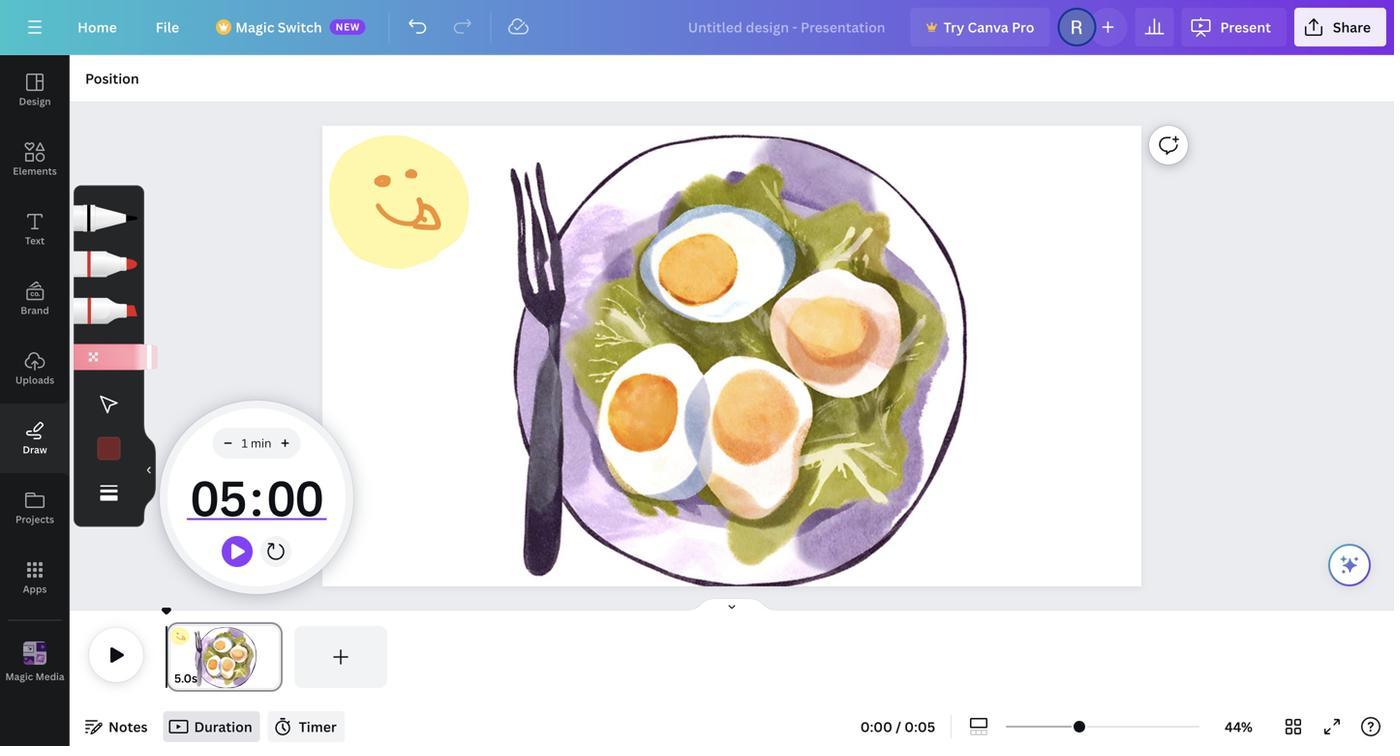 Task type: vqa. For each thing, say whether or not it's contained in the screenshot.
File
yes



Task type: locate. For each thing, give the bounding box(es) containing it.
1 horizontal spatial magic
[[235, 18, 274, 36]]

5.0s
[[174, 671, 197, 687]]

5.0s button
[[174, 669, 197, 688]]

present
[[1221, 18, 1271, 36]]

0 vertical spatial magic
[[235, 18, 274, 36]]

1
[[242, 435, 248, 451]]

file
[[156, 18, 179, 36]]

apps
[[23, 583, 47, 596]]

apps button
[[0, 543, 70, 613]]

/
[[896, 718, 901, 736]]

media
[[35, 670, 64, 683]]

0:00
[[861, 718, 893, 736]]

duration
[[194, 718, 252, 736]]

44% button
[[1208, 712, 1270, 743]]

00
[[266, 465, 322, 531]]

timer containing 05
[[187, 459, 327, 536]]

magic inside main menu bar
[[235, 18, 274, 36]]

notes
[[108, 718, 148, 736]]

magic switch
[[235, 18, 322, 36]]

try canva pro button
[[911, 8, 1050, 46]]

canva assistant image
[[1338, 554, 1361, 577]]

timer
[[187, 459, 327, 536]]

0 horizontal spatial magic
[[5, 670, 33, 683]]

1 vertical spatial magic
[[5, 670, 33, 683]]

magic inside 'button'
[[5, 670, 33, 683]]

magic media
[[5, 670, 64, 683]]

switch
[[278, 18, 322, 36]]

home link
[[62, 8, 132, 46]]

Design title text field
[[673, 8, 903, 46]]

magic
[[235, 18, 274, 36], [5, 670, 33, 683]]

duration button
[[163, 712, 260, 743]]

new
[[336, 20, 360, 33]]

0:00 / 0:05
[[861, 718, 935, 736]]

elements
[[13, 165, 57, 178]]

projects button
[[0, 474, 70, 543]]

0:05
[[905, 718, 935, 736]]

:
[[250, 465, 263, 531]]

magic left switch
[[235, 18, 274, 36]]

#e7191f image
[[97, 437, 121, 461], [97, 437, 121, 461]]

hide image
[[143, 424, 156, 517]]

notes button
[[77, 712, 155, 743]]

uploads button
[[0, 334, 70, 404]]

text button
[[0, 195, 70, 264]]

magic left media
[[5, 670, 33, 683]]

try
[[944, 18, 965, 36]]

side panel tab list
[[0, 55, 70, 698]]

hide pages image
[[686, 597, 779, 613]]



Task type: describe. For each thing, give the bounding box(es) containing it.
trimming, start edge slider
[[167, 626, 184, 688]]

trimming, end edge slider
[[265, 626, 283, 688]]

05 button
[[187, 459, 250, 536]]

elements button
[[0, 125, 70, 195]]

magic for magic media
[[5, 670, 33, 683]]

05 : 00
[[190, 465, 322, 531]]

try canva pro
[[944, 18, 1035, 36]]

44%
[[1225, 718, 1253, 736]]

draw
[[23, 443, 47, 457]]

magic media button
[[0, 628, 70, 698]]

timer button
[[268, 712, 344, 743]]

brand
[[21, 304, 49, 317]]

Page title text field
[[206, 669, 214, 688]]

main menu bar
[[0, 0, 1394, 55]]

magic for magic switch
[[235, 18, 274, 36]]

00 button
[[263, 459, 327, 536]]

file button
[[140, 8, 195, 46]]

projects
[[15, 513, 54, 526]]

present button
[[1182, 8, 1287, 46]]

home
[[77, 18, 117, 36]]

share
[[1333, 18, 1371, 36]]

brand button
[[0, 264, 70, 334]]

share button
[[1295, 8, 1387, 46]]

05
[[190, 465, 246, 531]]

pro
[[1012, 18, 1035, 36]]

uploads
[[15, 374, 54, 387]]

design
[[19, 95, 51, 108]]

canva
[[968, 18, 1009, 36]]

1 min
[[242, 435, 272, 451]]

position button
[[77, 63, 147, 94]]

position
[[85, 69, 139, 88]]

timer
[[299, 718, 337, 736]]

min
[[251, 435, 272, 451]]

design button
[[0, 55, 70, 125]]

draw button
[[0, 404, 70, 474]]

text
[[25, 234, 45, 247]]



